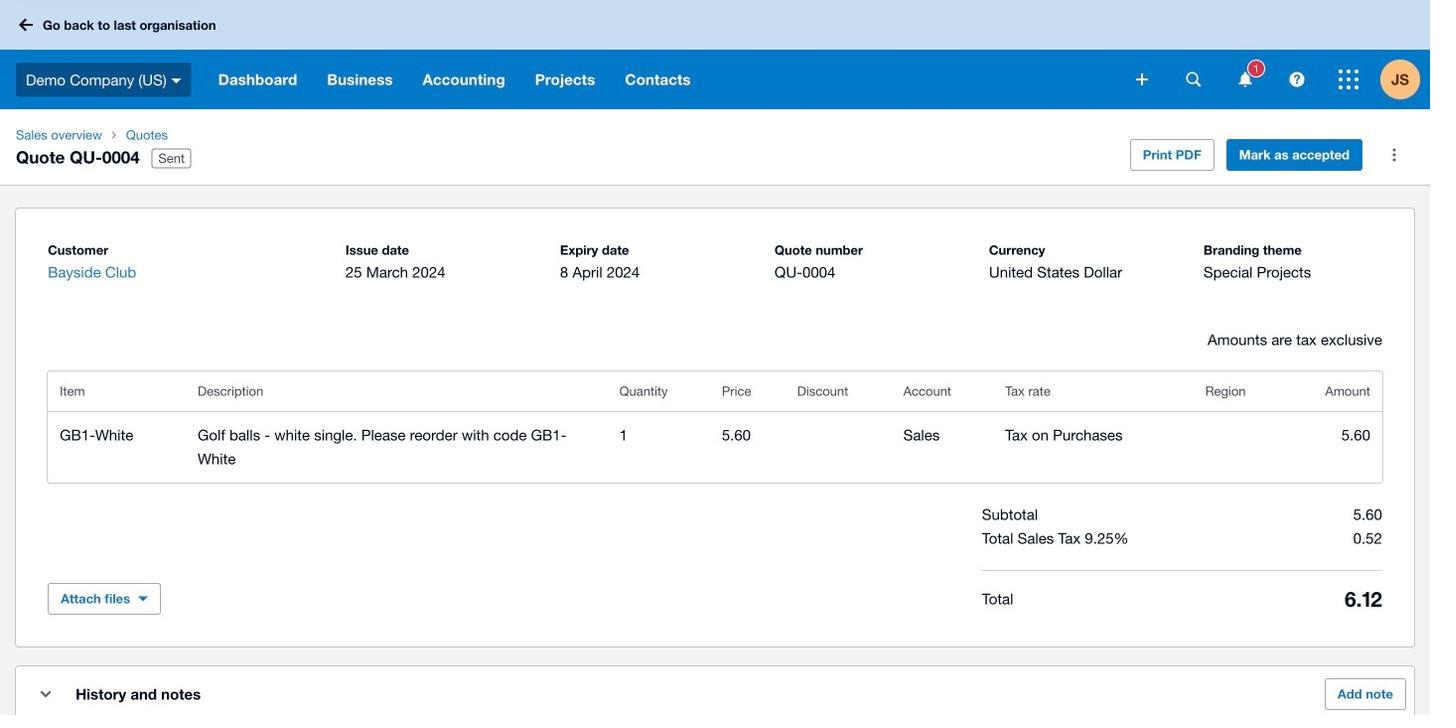 Task type: vqa. For each thing, say whether or not it's contained in the screenshot.
svg image to the middle
yes



Task type: locate. For each thing, give the bounding box(es) containing it.
svg image
[[1339, 70, 1359, 89], [1239, 72, 1252, 87], [1290, 72, 1305, 87], [172, 78, 181, 83]]

0 horizontal spatial svg image
[[19, 18, 33, 31]]

svg image
[[19, 18, 33, 31], [1186, 72, 1201, 87], [1136, 73, 1148, 85]]

banner
[[0, 0, 1430, 109]]

toggle image
[[40, 691, 51, 698]]

2 horizontal spatial svg image
[[1186, 72, 1201, 87]]

quote line items element
[[48, 371, 1383, 483]]



Task type: describe. For each thing, give the bounding box(es) containing it.
overflow menu image
[[1375, 135, 1414, 175]]

1 horizontal spatial svg image
[[1136, 73, 1148, 85]]



